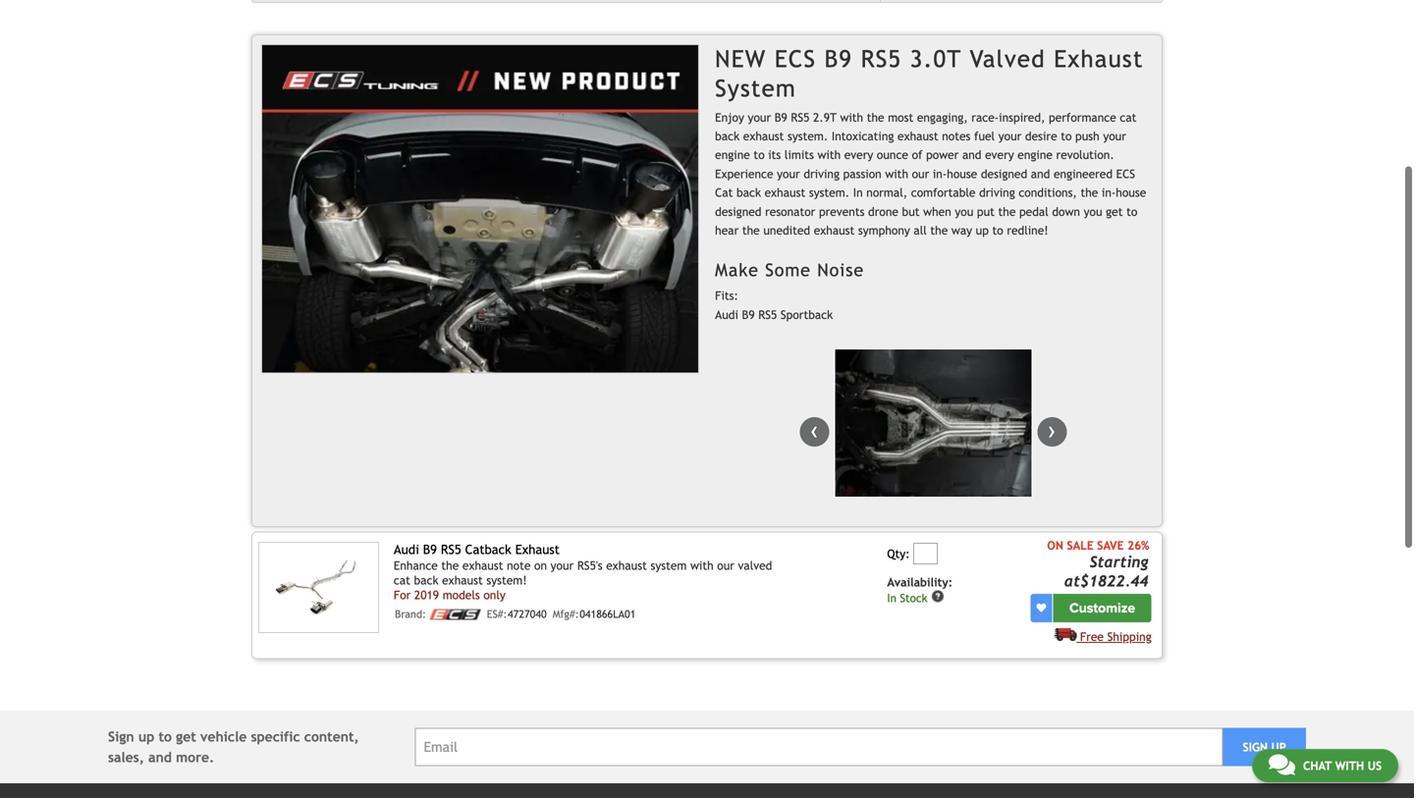 Task type: vqa. For each thing, say whether or not it's contained in the screenshot.
Order
no



Task type: describe. For each thing, give the bounding box(es) containing it.
conditions,
[[1019, 186, 1077, 199]]

sign for sign up to get vehicle specific content, sales, and more.
[[108, 729, 134, 745]]

sales,
[[108, 750, 144, 766]]

up for sign up to get vehicle specific content, sales, and more.
[[138, 729, 154, 745]]

exhaust inside the audi b9 rs5 catback exhaust enhance the exhaust note on your rs5's exhaust system with our valved cat back exhaust system! for 2019 models only
[[515, 542, 560, 557]]

b9 inside make some noise fits: audi b9 rs5 sportback
[[742, 308, 755, 322]]

notes
[[942, 129, 971, 143]]

1 vertical spatial house
[[1116, 186, 1146, 199]]

starting at
[[1065, 553, 1149, 590]]

audi b9 rs5 catback exhaust enhance the exhaust note on your rs5's exhaust system with our valved cat back exhaust system! for 2019 models only
[[394, 542, 772, 602]]

es#4727040 - 041866la01 - audi b9 rs5 catback exhaust - enhance the exhaust note on your rs5's exhaust system with our valved cat back exhaust system! - ecs - audi image
[[258, 542, 379, 633]]

mfg#:
[[553, 608, 579, 621]]

1 you from the left
[[955, 205, 974, 218]]

prevents
[[819, 205, 865, 218]]

es#: 4727040 mfg#: 041866la01
[[487, 608, 636, 621]]

noise
[[817, 260, 864, 281]]

down
[[1052, 205, 1080, 218]]

on
[[1047, 539, 1064, 552]]

1 horizontal spatial driving
[[979, 186, 1015, 199]]

save
[[1097, 539, 1124, 552]]

2 every from the left
[[985, 148, 1014, 162]]

fits:
[[715, 289, 739, 303]]

brand:
[[395, 608, 426, 621]]

comfortable
[[911, 186, 976, 199]]

customize
[[1070, 600, 1136, 617]]

rs5 inside the audi b9 rs5 catback exhaust enhance the exhaust note on your rs5's exhaust system with our valved cat back exhaust system! for 2019 models only
[[441, 542, 461, 557]]

for
[[394, 588, 411, 602]]

2019
[[414, 588, 439, 602]]

4727040
[[508, 608, 547, 621]]

ounce
[[877, 148, 909, 162]]

unedited
[[763, 223, 810, 237]]

get inside new ecs b9 rs5 3.0t valved exhaust system enjoy your b9 rs5 2.9t with the most engaging, race-inspired, performance cat back exhaust system. intoxicating exhaust notes fuel your desire to push your engine to its limits with every ounce of power and every engine revolution. experience your driving passion with our in-house designed and engineered ecs cat back exhaust system. in normal, comfortable driving conditions, the in-house designed resonator prevents drone but when you put the pedal down you get to hear the unedited exhaust symphony all the way up to redline!
[[1106, 205, 1123, 218]]

when
[[923, 205, 952, 218]]

to down the "put"
[[993, 223, 1004, 237]]

free
[[1080, 630, 1104, 644]]

availability: in stock
[[887, 576, 953, 605]]

drone
[[868, 205, 899, 218]]

enhance
[[394, 559, 438, 573]]

ecs - corporate logo image
[[430, 609, 481, 620]]

of
[[912, 148, 923, 162]]

chat with us link
[[1252, 749, 1399, 783]]

your inside the audi b9 rs5 catback exhaust enhance the exhaust note on your rs5's exhaust system with our valved cat back exhaust system! for 2019 models only
[[551, 559, 574, 573]]

free shipping image
[[1054, 628, 1077, 641]]

its
[[768, 148, 781, 162]]

our inside new ecs b9 rs5 3.0t valved exhaust system enjoy your b9 rs5 2.9t with the most engaging, race-inspired, performance cat back exhaust system. intoxicating exhaust notes fuel your desire to push your engine to its limits with every ounce of power and every engine revolution. experience your driving passion with our in-house designed and engineered ecs cat back exhaust system. in normal, comfortable driving conditions, the in-house designed resonator prevents drone but when you put the pedal down you get to hear the unedited exhaust symphony all the way up to redline!
[[912, 167, 929, 181]]

0 vertical spatial back
[[715, 129, 740, 143]]

normal,
[[867, 186, 908, 199]]

rs5 inside make some noise fits: audi b9 rs5 sportback
[[758, 308, 777, 322]]

race-
[[972, 110, 999, 124]]

new
[[715, 45, 767, 73]]

models
[[443, 588, 480, 602]]

specific
[[251, 729, 300, 745]]

system!
[[487, 574, 527, 587]]

2 you from the left
[[1084, 205, 1103, 218]]

limits
[[785, 148, 814, 162]]

1 every from the left
[[844, 148, 873, 162]]

exhaust inside new ecs b9 rs5 3.0t valved exhaust system enjoy your b9 rs5 2.9t with the most engaging, race-inspired, performance cat back exhaust system. intoxicating exhaust notes fuel your desire to push your engine to its limits with every ounce of power and every engine revolution. experience your driving passion with our in-house designed and engineered ecs cat back exhaust system. in normal, comfortable driving conditions, the in-house designed resonator prevents drone but when you put the pedal down you get to hear the unedited exhaust symphony all the way up to redline!
[[1054, 45, 1144, 73]]

26%
[[1128, 539, 1149, 552]]

passion
[[843, 167, 882, 181]]

1 vertical spatial designed
[[715, 205, 762, 218]]

put
[[977, 205, 995, 218]]

starting
[[1090, 553, 1149, 571]]

exhaust right rs5's
[[606, 559, 647, 573]]

sign up
[[1243, 741, 1286, 755]]

$1822.44
[[1080, 573, 1149, 590]]

us
[[1368, 759, 1382, 773]]

with left us
[[1335, 759, 1364, 773]]

revolution.
[[1056, 148, 1115, 162]]

enjoy
[[715, 110, 744, 124]]

chat
[[1303, 759, 1332, 773]]

free shipping
[[1080, 630, 1152, 644]]

rs5's
[[577, 559, 603, 573]]

only
[[484, 588, 506, 602]]

audi b9 rs5 catback exhaust link
[[394, 542, 560, 557]]

the up intoxicating
[[867, 110, 885, 124]]

2 horizontal spatial and
[[1031, 167, 1050, 181]]

hear
[[715, 223, 739, 237]]

1 vertical spatial back
[[737, 186, 761, 199]]

most
[[888, 110, 914, 124]]

desire
[[1025, 129, 1057, 143]]

0 vertical spatial and
[[963, 148, 982, 162]]

back inside the audi b9 rs5 catback exhaust enhance the exhaust note on your rs5's exhaust system with our valved cat back exhaust system! for 2019 models only
[[414, 574, 439, 587]]

Email email field
[[415, 729, 1223, 767]]

your down inspired, at the top right of the page
[[999, 129, 1022, 143]]

with inside the audi b9 rs5 catback exhaust enhance the exhaust note on your rs5's exhaust system with our valved cat back exhaust system! for 2019 models only
[[690, 559, 714, 573]]

b9 up 2.9t
[[825, 45, 853, 73]]

performance
[[1049, 110, 1117, 124]]

vehicle
[[200, 729, 247, 745]]

2 engine from the left
[[1018, 148, 1053, 162]]

chat with us
[[1303, 759, 1382, 773]]

stock
[[900, 592, 928, 605]]

to left its
[[754, 148, 765, 162]]

availability:
[[887, 576, 953, 589]]

catback
[[465, 542, 511, 557]]

make
[[715, 260, 759, 281]]

the right the "put"
[[998, 205, 1016, 218]]

exhaust up of
[[898, 129, 939, 143]]

and inside sign up to get vehicle specific content, sales, and more.
[[148, 750, 172, 766]]

sportback
[[781, 308, 833, 322]]

customize link
[[1053, 594, 1152, 623]]

engineered
[[1054, 167, 1113, 181]]



Task type: locate. For each thing, give the bounding box(es) containing it.
‹ link
[[800, 418, 829, 447]]

1 horizontal spatial cat
[[1120, 110, 1137, 124]]

0 horizontal spatial audi
[[394, 542, 419, 557]]

0 horizontal spatial up
[[138, 729, 154, 745]]

1 vertical spatial in-
[[1102, 186, 1116, 199]]

get inside sign up to get vehicle specific content, sales, and more.
[[176, 729, 196, 745]]

0 vertical spatial system.
[[788, 129, 828, 143]]

1 horizontal spatial in-
[[1102, 186, 1116, 199]]

sign
[[108, 729, 134, 745], [1243, 741, 1268, 755]]

house up comfortable
[[947, 167, 978, 181]]

in- down power
[[933, 167, 947, 181]]

content,
[[304, 729, 359, 745]]

›
[[1048, 418, 1056, 444]]

sign left comments image
[[1243, 741, 1268, 755]]

0 vertical spatial audi
[[715, 308, 739, 322]]

0 horizontal spatial engine
[[715, 148, 750, 162]]

1 horizontal spatial and
[[963, 148, 982, 162]]

0 vertical spatial our
[[912, 167, 929, 181]]

cat right performance
[[1120, 110, 1137, 124]]

valved
[[970, 45, 1046, 73]]

0 horizontal spatial in
[[853, 186, 863, 199]]

in
[[853, 186, 863, 199], [887, 592, 897, 605]]

you
[[955, 205, 974, 218], [1084, 205, 1103, 218]]

1 vertical spatial audi
[[394, 542, 419, 557]]

sale
[[1067, 539, 1094, 552]]

0 vertical spatial designed
[[981, 167, 1028, 181]]

1 vertical spatial ecs
[[1116, 167, 1135, 181]]

every up passion
[[844, 148, 873, 162]]

exhaust up models at the left bottom
[[442, 574, 483, 587]]

1 horizontal spatial exhaust
[[1054, 45, 1144, 73]]

but
[[902, 205, 920, 218]]

house right "conditions,"
[[1116, 186, 1146, 199]]

1 vertical spatial system.
[[809, 186, 850, 199]]

b9
[[825, 45, 853, 73], [775, 110, 788, 124], [742, 308, 755, 322], [423, 542, 437, 557]]

1 vertical spatial get
[[176, 729, 196, 745]]

0 horizontal spatial exhaust
[[515, 542, 560, 557]]

0 horizontal spatial get
[[176, 729, 196, 745]]

note
[[507, 559, 531, 573]]

and down fuel
[[963, 148, 982, 162]]

engine down desire
[[1018, 148, 1053, 162]]

exhaust up its
[[743, 129, 784, 143]]

the down audi b9 rs5 catback exhaust 'link'
[[441, 559, 459, 573]]

sign up to get vehicle specific content, sales, and more.
[[108, 729, 359, 766]]

audi inside the audi b9 rs5 catback exhaust enhance the exhaust note on your rs5's exhaust system with our valved cat back exhaust system! for 2019 models only
[[394, 542, 419, 557]]

fuel
[[974, 129, 995, 143]]

0 vertical spatial in
[[853, 186, 863, 199]]

qty:
[[887, 547, 910, 561]]

up inside button
[[1272, 741, 1286, 755]]

our inside the audi b9 rs5 catback exhaust enhance the exhaust note on your rs5's exhaust system with our valved cat back exhaust system! for 2019 models only
[[717, 559, 735, 573]]

in- down engineered
[[1102, 186, 1116, 199]]

cat inside new ecs b9 rs5 3.0t valved exhaust system enjoy your b9 rs5 2.9t with the most engaging, race-inspired, performance cat back exhaust system. intoxicating exhaust notes fuel your desire to push your engine to its limits with every ounce of power and every engine revolution. experience your driving passion with our in-house designed and engineered ecs cat back exhaust system. in normal, comfortable driving conditions, the in-house designed resonator prevents drone but when you put the pedal down you get to hear the unedited exhaust symphony all the way up to redline!
[[1120, 110, 1137, 124]]

at
[[1065, 573, 1080, 590]]

and right the sales,
[[148, 750, 172, 766]]

in left stock
[[887, 592, 897, 605]]

1 engine from the left
[[715, 148, 750, 162]]

audi inside make some noise fits: audi b9 rs5 sportback
[[715, 308, 739, 322]]

2.9t
[[813, 110, 837, 124]]

audi up the enhance
[[394, 542, 419, 557]]

symphony
[[858, 223, 910, 237]]

inspired,
[[999, 110, 1045, 124]]

and
[[963, 148, 982, 162], [1031, 167, 1050, 181], [148, 750, 172, 766]]

1 horizontal spatial you
[[1084, 205, 1103, 218]]

some
[[765, 260, 811, 281]]

valved
[[738, 559, 772, 573]]

0 horizontal spatial ecs
[[775, 45, 816, 73]]

in down passion
[[853, 186, 863, 199]]

0 vertical spatial driving
[[804, 167, 840, 181]]

0 vertical spatial cat
[[1120, 110, 1137, 124]]

back up 2019
[[414, 574, 439, 587]]

audi down fits:
[[715, 308, 739, 322]]

every down fuel
[[985, 148, 1014, 162]]

redline!
[[1007, 223, 1049, 237]]

add to wish list image
[[1037, 604, 1046, 613]]

up
[[976, 223, 989, 237], [138, 729, 154, 745], [1272, 741, 1286, 755]]

every
[[844, 148, 873, 162], [985, 148, 1014, 162]]

rs5 left the catback
[[441, 542, 461, 557]]

with up intoxicating
[[840, 110, 863, 124]]

make some noise fits: audi b9 rs5 sportback
[[715, 260, 864, 322]]

up inside new ecs b9 rs5 3.0t valved exhaust system enjoy your b9 rs5 2.9t with the most engaging, race-inspired, performance cat back exhaust system. intoxicating exhaust notes fuel your desire to push your engine to its limits with every ounce of power and every engine revolution. experience your driving passion with our in-house designed and engineered ecs cat back exhaust system. in normal, comfortable driving conditions, the in-house designed resonator prevents drone but when you put the pedal down you get to hear the unedited exhaust symphony all the way up to redline!
[[976, 223, 989, 237]]

with right limits
[[818, 148, 841, 162]]

on sale save 26%
[[1047, 539, 1149, 552]]

sign for sign up
[[1243, 741, 1268, 755]]

0 vertical spatial house
[[947, 167, 978, 181]]

None text field
[[914, 543, 938, 565]]

0 vertical spatial exhaust
[[1054, 45, 1144, 73]]

cat
[[715, 186, 733, 199]]

the inside the audi b9 rs5 catback exhaust enhance the exhaust note on your rs5's exhaust system with our valved cat back exhaust system! for 2019 models only
[[441, 559, 459, 573]]

2 vertical spatial back
[[414, 574, 439, 587]]

to left push
[[1061, 129, 1072, 143]]

driving
[[804, 167, 840, 181], [979, 186, 1015, 199]]

the
[[867, 110, 885, 124], [1081, 186, 1098, 199], [998, 205, 1016, 218], [742, 223, 760, 237], [931, 223, 948, 237], [441, 559, 459, 573]]

0 vertical spatial in-
[[933, 167, 947, 181]]

get up "more."
[[176, 729, 196, 745]]

ecs up system at top
[[775, 45, 816, 73]]

your right on on the bottom
[[551, 559, 574, 573]]

system.
[[788, 129, 828, 143], [809, 186, 850, 199]]

shipping
[[1108, 630, 1152, 644]]

1 vertical spatial in
[[887, 592, 897, 605]]

sign up button
[[1223, 729, 1306, 767]]

0 horizontal spatial you
[[955, 205, 974, 218]]

back down enjoy
[[715, 129, 740, 143]]

0 horizontal spatial designed
[[715, 205, 762, 218]]

in inside 'availability: in stock'
[[887, 592, 897, 605]]

0 horizontal spatial our
[[717, 559, 735, 573]]

in-
[[933, 167, 947, 181], [1102, 186, 1116, 199]]

0 horizontal spatial and
[[148, 750, 172, 766]]

1 horizontal spatial our
[[912, 167, 929, 181]]

to right down
[[1127, 205, 1138, 218]]

1 horizontal spatial in
[[887, 592, 897, 605]]

our left valved
[[717, 559, 735, 573]]

0 vertical spatial ecs
[[775, 45, 816, 73]]

3.0t
[[910, 45, 962, 73]]

exhaust
[[743, 129, 784, 143], [898, 129, 939, 143], [765, 186, 806, 199], [814, 223, 855, 237], [463, 559, 503, 573], [606, 559, 647, 573], [442, 574, 483, 587]]

your down limits
[[777, 167, 800, 181]]

rs5 left "sportback"
[[758, 308, 777, 322]]

0 horizontal spatial cat
[[394, 574, 410, 587]]

es#:
[[487, 608, 507, 621]]

engaging,
[[917, 110, 968, 124]]

with down ounce
[[885, 167, 909, 181]]

and up "conditions,"
[[1031, 167, 1050, 181]]

pedal
[[1020, 205, 1049, 218]]

041866la01
[[580, 608, 636, 621]]

sign inside button
[[1243, 741, 1268, 755]]

intoxicating
[[832, 129, 894, 143]]

1 horizontal spatial ecs
[[1116, 167, 1135, 181]]

rs5 left 3.0t
[[861, 45, 902, 73]]

your
[[748, 110, 771, 124], [999, 129, 1022, 143], [1103, 129, 1126, 143], [777, 167, 800, 181], [551, 559, 574, 573]]

1 vertical spatial our
[[717, 559, 735, 573]]

new ecs b9 rs5 3.0t valved exhaust system enjoy your b9 rs5 2.9t with the most engaging, race-inspired, performance cat back exhaust system. intoxicating exhaust notes fuel your desire to push your engine to its limits with every ounce of power and every engine revolution. experience your driving passion with our in-house designed and engineered ecs cat back exhaust system. in normal, comfortable driving conditions, the in-house designed resonator prevents drone but when you put the pedal down you get to hear the unedited exhaust symphony all the way up to redline!
[[715, 45, 1146, 237]]

you up way
[[955, 205, 974, 218]]

more.
[[176, 750, 214, 766]]

1 horizontal spatial audi
[[715, 308, 739, 322]]

cat up for
[[394, 574, 410, 587]]

get right down
[[1106, 205, 1123, 218]]

in inside new ecs b9 rs5 3.0t valved exhaust system enjoy your b9 rs5 2.9t with the most engaging, race-inspired, performance cat back exhaust system. intoxicating exhaust notes fuel your desire to push your engine to its limits with every ounce of power and every engine revolution. experience your driving passion with our in-house designed and engineered ecs cat back exhaust system. in normal, comfortable driving conditions, the in-house designed resonator prevents drone but when you put the pedal down you get to hear the unedited exhaust symphony all the way up to redline!
[[853, 186, 863, 199]]

you right down
[[1084, 205, 1103, 218]]

1 vertical spatial driving
[[979, 186, 1015, 199]]

0 horizontal spatial in-
[[933, 167, 947, 181]]

way
[[952, 223, 972, 237]]

up for sign up
[[1272, 741, 1286, 755]]

comments image
[[1269, 753, 1295, 777]]

sign inside sign up to get vehicle specific content, sales, and more.
[[108, 729, 134, 745]]

on
[[534, 559, 547, 573]]

your right push
[[1103, 129, 1126, 143]]

to
[[1061, 129, 1072, 143], [754, 148, 765, 162], [1127, 205, 1138, 218], [993, 223, 1004, 237], [159, 729, 172, 745]]

driving up the "put"
[[979, 186, 1015, 199]]

2 horizontal spatial up
[[1272, 741, 1286, 755]]

system. up prevents
[[809, 186, 850, 199]]

with right system
[[690, 559, 714, 573]]

› link
[[1037, 418, 1067, 447]]

all
[[914, 223, 927, 237]]

1 horizontal spatial every
[[985, 148, 1014, 162]]

get
[[1106, 205, 1123, 218], [176, 729, 196, 745]]

push
[[1076, 129, 1100, 143]]

exhaust up on on the bottom
[[515, 542, 560, 557]]

b9 up its
[[775, 110, 788, 124]]

0 horizontal spatial house
[[947, 167, 978, 181]]

b9 up the enhance
[[423, 542, 437, 557]]

the down engineered
[[1081, 186, 1098, 199]]

0 horizontal spatial every
[[844, 148, 873, 162]]

exhaust up 'resonator'
[[765, 186, 806, 199]]

system
[[715, 74, 797, 102]]

‹
[[811, 418, 818, 444]]

1 vertical spatial cat
[[394, 574, 410, 587]]

ecs right engineered
[[1116, 167, 1135, 181]]

up inside sign up to get vehicle specific content, sales, and more.
[[138, 729, 154, 745]]

1 horizontal spatial get
[[1106, 205, 1123, 218]]

exhaust down the catback
[[463, 559, 503, 573]]

cat
[[1120, 110, 1137, 124], [394, 574, 410, 587]]

cat inside the audi b9 rs5 catback exhaust enhance the exhaust note on your rs5's exhaust system with our valved cat back exhaust system! for 2019 models only
[[394, 574, 410, 587]]

rs5
[[861, 45, 902, 73], [791, 110, 810, 124], [758, 308, 777, 322], [441, 542, 461, 557]]

to inside sign up to get vehicle specific content, sales, and more.
[[159, 729, 172, 745]]

exhaust down prevents
[[814, 223, 855, 237]]

our down of
[[912, 167, 929, 181]]

designed up hear
[[715, 205, 762, 218]]

the right the all
[[931, 223, 948, 237]]

1 horizontal spatial sign
[[1243, 741, 1268, 755]]

1 vertical spatial exhaust
[[515, 542, 560, 557]]

0 horizontal spatial sign
[[108, 729, 134, 745]]

1 vertical spatial and
[[1031, 167, 1050, 181]]

engine up the 'experience'
[[715, 148, 750, 162]]

1 horizontal spatial house
[[1116, 186, 1146, 199]]

experience
[[715, 167, 774, 181]]

1 horizontal spatial up
[[976, 223, 989, 237]]

back
[[715, 129, 740, 143], [737, 186, 761, 199], [414, 574, 439, 587]]

the right hear
[[742, 223, 760, 237]]

ecs
[[775, 45, 816, 73], [1116, 167, 1135, 181]]

1 horizontal spatial engine
[[1018, 148, 1053, 162]]

resonator
[[765, 205, 816, 218]]

power
[[926, 148, 959, 162]]

b9 inside the audi b9 rs5 catback exhaust enhance the exhaust note on your rs5's exhaust system with our valved cat back exhaust system! for 2019 models only
[[423, 542, 437, 557]]

question sign image
[[931, 590, 945, 604]]

2 vertical spatial and
[[148, 750, 172, 766]]

audi
[[715, 308, 739, 322], [394, 542, 419, 557]]

0 vertical spatial get
[[1106, 205, 1123, 218]]

1 horizontal spatial designed
[[981, 167, 1028, 181]]

house
[[947, 167, 978, 181], [1116, 186, 1146, 199]]

system
[[651, 559, 687, 573]]

0 horizontal spatial driving
[[804, 167, 840, 181]]

sign up the sales,
[[108, 729, 134, 745]]

driving down limits
[[804, 167, 840, 181]]

system. up limits
[[788, 129, 828, 143]]

b9 down 'make'
[[742, 308, 755, 322]]

rs5 left 2.9t
[[791, 110, 810, 124]]

designed
[[981, 167, 1028, 181], [715, 205, 762, 218]]

designed up the "put"
[[981, 167, 1028, 181]]

your down system at top
[[748, 110, 771, 124]]

exhaust up performance
[[1054, 45, 1144, 73]]

to left vehicle
[[159, 729, 172, 745]]

back down the 'experience'
[[737, 186, 761, 199]]



